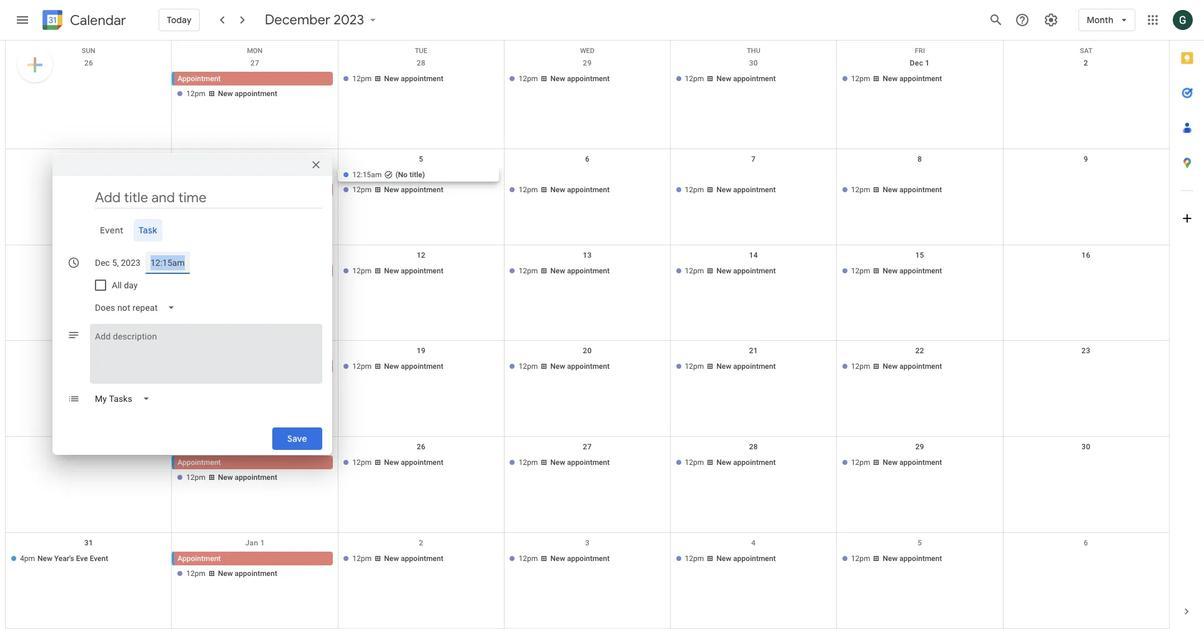 Task type: describe. For each thing, give the bounding box(es) containing it.
settings menu image
[[1044, 12, 1059, 27]]

1 horizontal spatial 6
[[1084, 539, 1089, 548]]

eve
[[76, 555, 88, 564]]

mon
[[247, 47, 263, 55]]

0 vertical spatial 2
[[1084, 59, 1089, 67]]

today button
[[159, 5, 200, 35]]

appointment for 27
[[178, 74, 221, 83]]

2 row from the top
[[6, 53, 1170, 149]]

0 vertical spatial 5
[[419, 155, 424, 164]]

2023
[[334, 11, 364, 29]]

month
[[1087, 14, 1114, 26]]

appointment inside cell
[[178, 267, 221, 275]]

grid containing 26
[[5, 41, 1170, 630]]

4 appointment button from the top
[[174, 456, 333, 470]]

calendar heading
[[67, 12, 126, 29]]

Add description text field
[[90, 329, 322, 374]]

6 row from the top
[[6, 438, 1170, 534]]

cell containing 12:15am
[[338, 168, 504, 213]]

today
[[167, 14, 192, 26]]

thu
[[747, 47, 761, 55]]

12:15am
[[353, 170, 382, 179]]

appointment button for jan 1
[[174, 552, 333, 566]]

Add title and time text field
[[95, 188, 322, 207]]

1 horizontal spatial 28
[[749, 443, 758, 452]]

event inside button
[[100, 225, 124, 236]]

4pm
[[20, 555, 35, 564]]

row containing 12
[[6, 245, 1170, 341]]

year's
[[54, 555, 74, 564]]

23
[[1082, 347, 1091, 356]]

month button
[[1079, 5, 1136, 35]]

main drawer image
[[15, 12, 30, 27]]

1 horizontal spatial 27
[[583, 443, 592, 452]]

cell containing 12pm
[[172, 360, 338, 390]]

14
[[749, 251, 758, 260]]

(no title)
[[396, 170, 425, 179]]

0 vertical spatial 27
[[251, 59, 259, 67]]

21
[[749, 347, 758, 356]]

1 horizontal spatial 4
[[752, 539, 756, 548]]

1 vertical spatial 30
[[1082, 443, 1091, 452]]

Start date text field
[[95, 255, 141, 270]]

0 vertical spatial 4
[[253, 155, 257, 164]]

day
[[124, 280, 138, 290]]

1 for jan 1
[[260, 539, 265, 548]]

22
[[916, 347, 925, 356]]

all
[[112, 280, 122, 290]]

12
[[417, 251, 426, 260]]

december 2023
[[265, 11, 364, 29]]

0 vertical spatial 29
[[583, 59, 592, 67]]

tab list containing event
[[62, 219, 322, 241]]

title)
[[410, 170, 425, 179]]

row containing 31
[[6, 534, 1170, 630]]

1 for dec 1
[[926, 59, 930, 67]]

0 horizontal spatial 28
[[417, 59, 426, 67]]



Task type: vqa. For each thing, say whether or not it's contained in the screenshot.
row containing 31
yes



Task type: locate. For each thing, give the bounding box(es) containing it.
1 vertical spatial 5
[[918, 539, 922, 548]]

tue
[[415, 47, 427, 55]]

3
[[87, 155, 91, 164], [585, 539, 590, 548]]

4 row from the top
[[6, 245, 1170, 341]]

3 appointment button from the top
[[174, 264, 333, 278]]

1 vertical spatial 4
[[752, 539, 756, 548]]

1 horizontal spatial tab list
[[1170, 41, 1204, 595]]

event
[[100, 225, 124, 236], [90, 555, 108, 564]]

1 vertical spatial 6
[[1084, 539, 1089, 548]]

jan 1
[[245, 539, 265, 548]]

7 row from the top
[[6, 534, 1170, 630]]

0 horizontal spatial 6
[[585, 155, 590, 164]]

5 row from the top
[[6, 341, 1170, 438]]

wed
[[580, 47, 595, 55]]

1 vertical spatial 29
[[916, 443, 925, 452]]

0 horizontal spatial tab list
[[62, 219, 322, 241]]

1 horizontal spatial 29
[[916, 443, 925, 452]]

tab list
[[1170, 41, 1204, 595], [62, 219, 322, 241]]

29
[[583, 59, 592, 67], [916, 443, 925, 452]]

12pm
[[353, 74, 372, 83], [519, 74, 538, 83], [685, 74, 704, 83], [851, 74, 871, 83], [186, 89, 206, 98], [353, 185, 372, 194], [519, 185, 538, 194], [685, 185, 704, 194], [851, 185, 871, 194], [186, 200, 206, 209], [353, 267, 372, 275], [519, 267, 538, 275], [685, 267, 704, 275], [851, 267, 871, 275], [353, 363, 372, 371], [519, 363, 538, 371], [685, 363, 704, 371], [851, 363, 871, 371], [186, 378, 206, 386], [353, 459, 372, 467], [519, 459, 538, 467], [685, 459, 704, 467], [851, 459, 871, 467], [186, 474, 206, 482], [353, 555, 372, 564], [519, 555, 538, 564], [685, 555, 704, 564], [851, 555, 871, 564], [186, 570, 206, 579]]

5 appointment button from the top
[[174, 552, 333, 566]]

0 horizontal spatial 26
[[84, 59, 93, 67]]

16
[[1082, 251, 1091, 260]]

1
[[926, 59, 930, 67], [260, 539, 265, 548]]

appointment button inside cell
[[174, 264, 333, 278]]

december
[[265, 11, 330, 29]]

december 2023 button
[[260, 11, 384, 29]]

7
[[752, 155, 756, 164]]

(no
[[396, 170, 408, 179]]

6
[[585, 155, 590, 164], [1084, 539, 1089, 548]]

17
[[84, 347, 93, 356]]

9
[[1084, 155, 1089, 164]]

5 appointment from the top
[[178, 555, 221, 564]]

0 vertical spatial event
[[100, 225, 124, 236]]

dec
[[910, 59, 924, 67]]

Start time text field
[[151, 255, 185, 270]]

event button
[[95, 219, 129, 241]]

row
[[6, 41, 1170, 55], [6, 53, 1170, 149], [6, 149, 1170, 245], [6, 245, 1170, 341], [6, 341, 1170, 438], [6, 438, 1170, 534], [6, 534, 1170, 630]]

row containing sun
[[6, 41, 1170, 55]]

1 vertical spatial 2
[[419, 539, 424, 548]]

0 horizontal spatial 5
[[419, 155, 424, 164]]

1 vertical spatial 1
[[260, 539, 265, 548]]

appointment
[[401, 74, 444, 83], [567, 74, 610, 83], [734, 74, 776, 83], [900, 74, 942, 83], [235, 89, 277, 98], [401, 185, 444, 194], [567, 185, 610, 194], [734, 185, 776, 194], [900, 185, 942, 194], [235, 200, 277, 209], [401, 267, 444, 275], [567, 267, 610, 275], [734, 267, 776, 275], [900, 267, 942, 275], [401, 363, 444, 371], [567, 363, 610, 371], [734, 363, 776, 371], [900, 363, 942, 371], [235, 378, 277, 386], [401, 459, 444, 467], [567, 459, 610, 467], [734, 459, 776, 467], [900, 459, 942, 467], [235, 474, 277, 482], [401, 555, 444, 564], [567, 555, 610, 564], [734, 555, 776, 564], [900, 555, 942, 564], [235, 570, 277, 579]]

0 horizontal spatial 29
[[583, 59, 592, 67]]

row containing 3
[[6, 149, 1170, 245]]

1 appointment from the top
[[178, 74, 221, 83]]

0 horizontal spatial 27
[[251, 59, 259, 67]]

1 horizontal spatial 1
[[926, 59, 930, 67]]

0 horizontal spatial 4
[[253, 155, 257, 164]]

calendar
[[70, 12, 126, 29]]

1 horizontal spatial 26
[[417, 443, 426, 452]]

0 vertical spatial 26
[[84, 59, 93, 67]]

30
[[749, 59, 758, 67], [1082, 443, 1091, 452]]

row containing 17
[[6, 341, 1170, 438]]

1 horizontal spatial 2
[[1084, 59, 1089, 67]]

8
[[918, 155, 922, 164]]

appointment button
[[174, 72, 333, 86], [174, 183, 333, 197], [174, 264, 333, 278], [174, 456, 333, 470], [174, 552, 333, 566]]

1 row from the top
[[6, 41, 1170, 55]]

grid
[[5, 41, 1170, 630]]

1 right dec
[[926, 59, 930, 67]]

dec 1
[[910, 59, 930, 67]]

3 row from the top
[[6, 149, 1170, 245]]

appointment for 4
[[178, 185, 221, 194]]

0 horizontal spatial 30
[[749, 59, 758, 67]]

calendar element
[[40, 7, 126, 35]]

2
[[1084, 59, 1089, 67], [419, 539, 424, 548]]

26
[[84, 59, 93, 67], [417, 443, 426, 452]]

new
[[384, 74, 399, 83], [551, 74, 565, 83], [717, 74, 732, 83], [883, 74, 898, 83], [218, 89, 233, 98], [384, 185, 399, 194], [551, 185, 565, 194], [717, 185, 732, 194], [883, 185, 898, 194], [218, 200, 233, 209], [384, 267, 399, 275], [551, 267, 565, 275], [717, 267, 732, 275], [883, 267, 898, 275], [384, 363, 399, 371], [551, 363, 565, 371], [717, 363, 732, 371], [883, 363, 898, 371], [218, 378, 233, 386], [384, 459, 399, 467], [551, 459, 565, 467], [717, 459, 732, 467], [883, 459, 898, 467], [218, 474, 233, 482], [37, 555, 52, 564], [384, 555, 399, 564], [551, 555, 565, 564], [717, 555, 732, 564], [883, 555, 898, 564], [218, 570, 233, 579]]

cell
[[6, 72, 172, 102], [172, 72, 338, 102], [6, 168, 172, 213], [172, 168, 338, 213], [338, 168, 504, 213], [6, 264, 172, 294], [6, 360, 172, 390], [172, 360, 338, 390], [6, 456, 172, 486], [172, 456, 338, 486], [172, 552, 338, 582]]

appointment button for 4
[[174, 183, 333, 197]]

1 horizontal spatial 5
[[918, 539, 922, 548]]

appointment cell
[[172, 264, 338, 294]]

sun
[[82, 47, 95, 55]]

fri
[[915, 47, 925, 55]]

all day
[[112, 280, 138, 290]]

0 vertical spatial 6
[[585, 155, 590, 164]]

20
[[583, 347, 592, 356]]

2 appointment from the top
[[178, 185, 221, 194]]

4 appointment from the top
[[178, 459, 221, 467]]

1 vertical spatial 28
[[749, 443, 758, 452]]

1 horizontal spatial 3
[[585, 539, 590, 548]]

4pm new year's eve event
[[20, 555, 108, 564]]

1 vertical spatial 3
[[585, 539, 590, 548]]

0 vertical spatial 30
[[749, 59, 758, 67]]

5
[[419, 155, 424, 164], [918, 539, 922, 548]]

appointment
[[178, 74, 221, 83], [178, 185, 221, 194], [178, 267, 221, 275], [178, 459, 221, 467], [178, 555, 221, 564]]

event right the eve
[[90, 555, 108, 564]]

event up start date text field
[[100, 225, 124, 236]]

0 vertical spatial 3
[[87, 155, 91, 164]]

new appointment
[[384, 74, 444, 83], [551, 74, 610, 83], [717, 74, 776, 83], [883, 74, 942, 83], [218, 89, 277, 98], [384, 185, 444, 194], [551, 185, 610, 194], [717, 185, 776, 194], [883, 185, 942, 194], [218, 200, 277, 209], [384, 267, 444, 275], [551, 267, 610, 275], [717, 267, 776, 275], [883, 267, 942, 275], [384, 363, 444, 371], [551, 363, 610, 371], [717, 363, 776, 371], [883, 363, 942, 371], [218, 378, 277, 386], [384, 459, 444, 467], [551, 459, 610, 467], [717, 459, 776, 467], [883, 459, 942, 467], [218, 474, 277, 482], [384, 555, 444, 564], [551, 555, 610, 564], [717, 555, 776, 564], [883, 555, 942, 564], [218, 570, 277, 579]]

task button
[[134, 219, 162, 241]]

1 vertical spatial 26
[[417, 443, 426, 452]]

31
[[84, 539, 93, 548]]

4
[[253, 155, 257, 164], [752, 539, 756, 548]]

19
[[417, 347, 426, 356]]

2 appointment button from the top
[[174, 183, 333, 197]]

15
[[916, 251, 925, 260]]

appointment for jan 1
[[178, 555, 221, 564]]

appointment button for 27
[[174, 72, 333, 86]]

1 right jan
[[260, 539, 265, 548]]

None field
[[90, 296, 185, 319], [90, 388, 160, 410], [90, 296, 185, 319], [90, 388, 160, 410]]

0 horizontal spatial 1
[[260, 539, 265, 548]]

1 horizontal spatial 30
[[1082, 443, 1091, 452]]

jan
[[245, 539, 258, 548]]

task
[[139, 225, 157, 236]]

3 appointment from the top
[[178, 267, 221, 275]]

1 vertical spatial event
[[90, 555, 108, 564]]

27
[[251, 59, 259, 67], [583, 443, 592, 452]]

28
[[417, 59, 426, 67], [749, 443, 758, 452]]

sat
[[1080, 47, 1093, 55]]

0 vertical spatial 1
[[926, 59, 930, 67]]

13
[[583, 251, 592, 260]]

1 vertical spatial 27
[[583, 443, 592, 452]]

0 horizontal spatial 3
[[87, 155, 91, 164]]

0 horizontal spatial 2
[[419, 539, 424, 548]]

0 vertical spatial 28
[[417, 59, 426, 67]]

1 appointment button from the top
[[174, 72, 333, 86]]

event inside "grid"
[[90, 555, 108, 564]]



